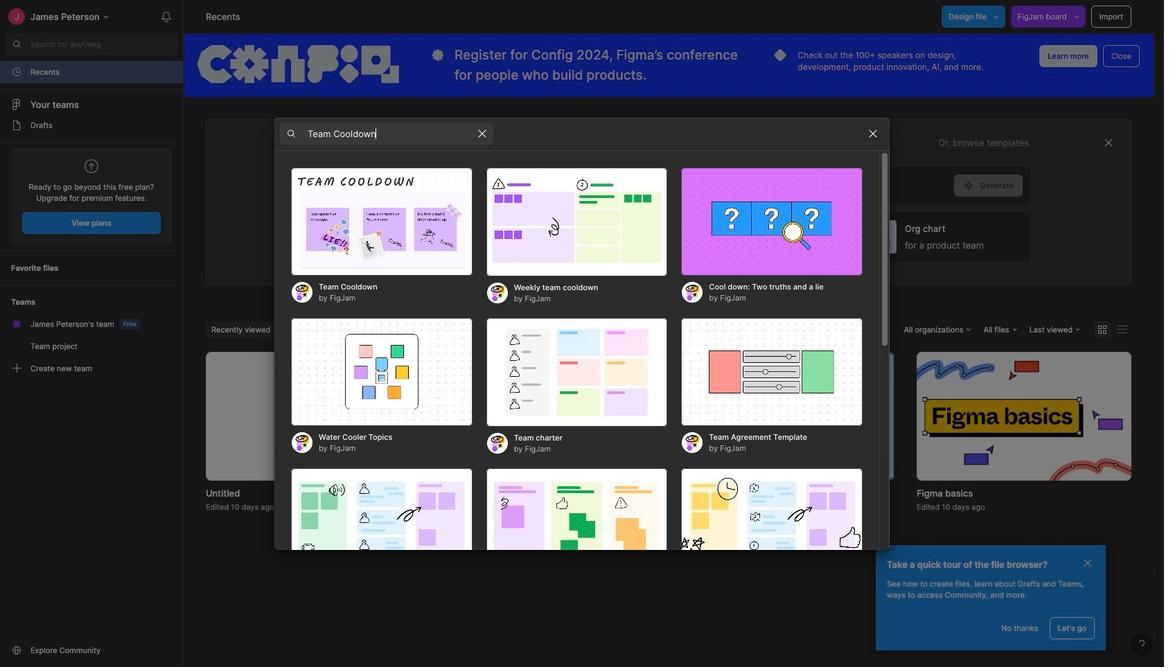 Task type: vqa. For each thing, say whether or not it's contained in the screenshot.
product team retrospective image at the left top of the page
no



Task type: locate. For each thing, give the bounding box(es) containing it.
team cooldown image
[[291, 167, 472, 276]]

dialog
[[274, 117, 890, 667]]

team stand up image
[[486, 468, 667, 577]]

weekly team cooldown image
[[486, 167, 667, 276]]

team weekly image
[[291, 468, 472, 577]]

file thumbnail image
[[443, 352, 658, 481], [680, 352, 895, 481], [917, 352, 1132, 481], [273, 359, 354, 474]]

community 16 image
[[11, 645, 22, 656]]

Search templates text field
[[308, 125, 471, 142]]

search 32 image
[[6, 33, 28, 55]]

team agreement template image
[[681, 318, 863, 426]]



Task type: describe. For each thing, give the bounding box(es) containing it.
cool down: two truths and a lie image
[[681, 167, 863, 276]]

team meeting agenda image
[[681, 468, 863, 577]]

team charter image
[[486, 318, 667, 426]]

water cooler topics image
[[291, 318, 472, 426]]

Ex: A weekly team meeting, starting with an ice breaker field
[[306, 166, 954, 205]]

page 16 image
[[11, 120, 22, 131]]

bell 32 image
[[155, 6, 177, 28]]

Search for anything text field
[[30, 39, 177, 50]]

recent 16 image
[[11, 67, 22, 78]]



